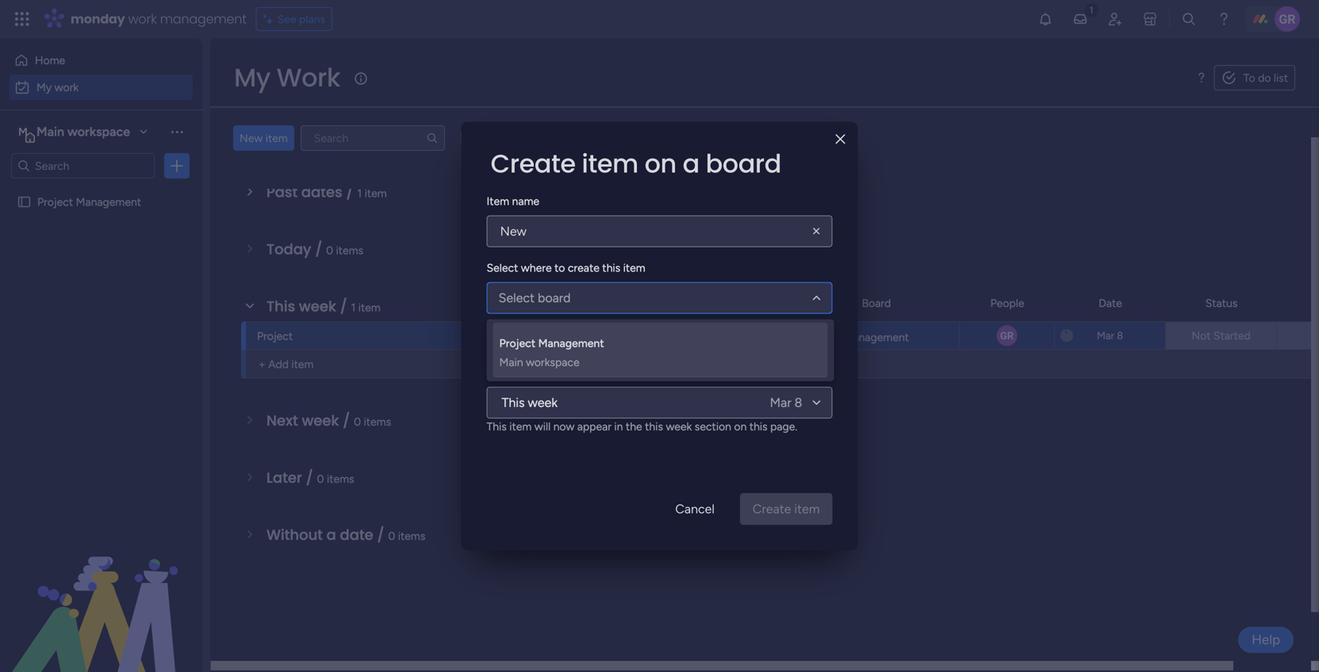 Task type: vqa. For each thing, say whether or not it's contained in the screenshot.
On to the top
yes



Task type: locate. For each thing, give the bounding box(es) containing it.
1 horizontal spatial project management
[[806, 331, 910, 344]]

week
[[299, 296, 336, 317], [528, 395, 558, 410], [302, 411, 339, 431], [666, 420, 692, 433]]

1 vertical spatial workspace
[[526, 356, 580, 369]]

0 vertical spatial select
[[487, 261, 519, 275]]

mar down date at the right top
[[1098, 329, 1115, 342]]

0 horizontal spatial work
[[54, 81, 79, 94]]

workspace up this week
[[526, 356, 580, 369]]

1 horizontal spatial my
[[234, 60, 271, 95]]

workspace
[[67, 124, 130, 139], [526, 356, 580, 369]]

week right next
[[302, 411, 339, 431]]

1 horizontal spatial mar
[[1098, 329, 1115, 342]]

update feed image
[[1073, 11, 1089, 27]]

1 horizontal spatial workspace
[[526, 356, 580, 369]]

mar 8
[[1098, 329, 1124, 342], [770, 395, 803, 410]]

my
[[234, 60, 271, 95], [37, 81, 52, 94]]

select for select where to create this item
[[487, 261, 519, 275]]

name
[[512, 194, 540, 208]]

project management down board
[[806, 331, 910, 344]]

select up this week
[[487, 366, 519, 379]]

appear
[[578, 420, 612, 433]]

my left work
[[234, 60, 271, 95]]

date up this week
[[530, 366, 552, 379]]

2 vertical spatial a
[[327, 525, 336, 545]]

this down today
[[267, 296, 295, 317]]

mar 8 down date at the right top
[[1098, 329, 1124, 342]]

1 horizontal spatial 1
[[357, 187, 362, 200]]

workspace inside the project management main workspace
[[526, 356, 580, 369]]

work down home
[[54, 81, 79, 94]]

1 horizontal spatial main
[[500, 356, 523, 369]]

0 vertical spatial mar
[[1098, 329, 1115, 342]]

mar 8 up page.
[[770, 395, 803, 410]]

0 vertical spatial date
[[530, 366, 552, 379]]

section
[[695, 420, 732, 433]]

project inside "link"
[[806, 331, 841, 344]]

close image
[[836, 134, 846, 145]]

home
[[35, 54, 65, 67]]

people
[[991, 296, 1025, 310]]

help
[[1253, 632, 1281, 648]]

later / 0 items
[[267, 468, 354, 488]]

items
[[336, 244, 364, 257], [364, 415, 391, 429], [327, 472, 354, 486], [398, 529, 426, 543]]

0 horizontal spatial this
[[603, 261, 621, 275]]

week up will
[[528, 395, 558, 410]]

this
[[267, 296, 295, 317], [502, 395, 525, 410], [487, 420, 507, 433]]

1 vertical spatial mar 8
[[770, 395, 803, 410]]

0 vertical spatial this
[[267, 296, 295, 317]]

1 vertical spatial board
[[538, 290, 571, 306]]

1 horizontal spatial work
[[128, 10, 157, 28]]

0 horizontal spatial a
[[327, 525, 336, 545]]

this for will
[[487, 420, 507, 433]]

today / 0 items
[[267, 239, 364, 260]]

main right workspace image
[[37, 124, 64, 139]]

item inside past dates / 1 item
[[365, 187, 387, 200]]

this
[[603, 261, 621, 275], [645, 420, 664, 433], [750, 420, 768, 433]]

1 vertical spatial select
[[499, 290, 535, 306]]

1 horizontal spatial 8
[[1118, 329, 1124, 342]]

public board image
[[17, 194, 32, 210]]

1 horizontal spatial on
[[735, 420, 747, 433]]

1 vertical spatial project management
[[806, 331, 910, 344]]

search image
[[426, 132, 439, 144]]

work
[[128, 10, 157, 28], [54, 81, 79, 94]]

1 horizontal spatial mar 8
[[1098, 329, 1124, 342]]

0 vertical spatial 1
[[357, 187, 362, 200]]

a up for example, project proposal "text field"
[[683, 146, 700, 181]]

home option
[[10, 48, 193, 73]]

0 vertical spatial board
[[706, 146, 782, 181]]

my for my work
[[234, 60, 271, 95]]

started
[[1214, 329, 1251, 342]]

main
[[37, 124, 64, 139], [500, 356, 523, 369]]

1 horizontal spatial this
[[645, 420, 664, 433]]

main inside the project management main workspace
[[500, 356, 523, 369]]

to do list
[[1244, 71, 1289, 85]]

main up this week
[[500, 356, 523, 369]]

a right without
[[327, 525, 336, 545]]

1 inside past dates / 1 item
[[357, 187, 362, 200]]

board
[[706, 146, 782, 181], [538, 290, 571, 306]]

project
[[37, 195, 73, 209], [257, 329, 293, 343], [806, 331, 841, 344], [500, 337, 536, 350]]

project inside the project management main workspace
[[500, 337, 536, 350]]

8 down date at the right top
[[1118, 329, 1124, 342]]

management down select board
[[539, 337, 604, 350]]

my inside option
[[37, 81, 52, 94]]

work inside option
[[54, 81, 79, 94]]

select
[[487, 261, 519, 275], [499, 290, 535, 306], [487, 366, 519, 379]]

0 horizontal spatial my
[[37, 81, 52, 94]]

management inside the project management main workspace
[[539, 337, 604, 350]]

1 horizontal spatial management
[[539, 337, 604, 350]]

page.
[[771, 420, 798, 433]]

0 horizontal spatial main
[[37, 124, 64, 139]]

1
[[357, 187, 362, 200], [351, 301, 356, 314]]

0 vertical spatial on
[[645, 146, 677, 181]]

select a date
[[487, 366, 552, 379]]

1 vertical spatial main
[[500, 356, 523, 369]]

on
[[645, 146, 677, 181], [735, 420, 747, 433]]

this down this week
[[487, 420, 507, 433]]

see plans
[[278, 12, 326, 26]]

monday work management
[[71, 10, 247, 28]]

select for select a date
[[487, 366, 519, 379]]

the
[[626, 420, 643, 433]]

status
[[1206, 296, 1238, 310]]

cancel button
[[663, 493, 728, 525]]

0 vertical spatial work
[[128, 10, 157, 28]]

date
[[530, 366, 552, 379], [340, 525, 374, 545]]

a for select
[[521, 366, 527, 379]]

0 horizontal spatial board
[[538, 290, 571, 306]]

0 horizontal spatial project management
[[37, 195, 141, 209]]

1 horizontal spatial a
[[521, 366, 527, 379]]

item inside this week / 1 item
[[359, 301, 381, 314]]

work for monday
[[128, 10, 157, 28]]

2 horizontal spatial a
[[683, 146, 700, 181]]

0 horizontal spatial management
[[76, 195, 141, 209]]

management down board
[[844, 331, 910, 344]]

item
[[487, 194, 510, 208]]

1 vertical spatial date
[[340, 525, 374, 545]]

project management down search in workspace field
[[37, 195, 141, 209]]

management
[[76, 195, 141, 209], [844, 331, 910, 344], [539, 337, 604, 350]]

later
[[267, 468, 302, 488]]

1 vertical spatial a
[[521, 366, 527, 379]]

m
[[18, 125, 28, 138]]

1 horizontal spatial date
[[530, 366, 552, 379]]

work right monday
[[128, 10, 157, 28]]

0
[[326, 244, 333, 257], [354, 415, 361, 429], [317, 472, 324, 486], [388, 529, 396, 543]]

project management main workspace
[[500, 337, 604, 369]]

2 vertical spatial select
[[487, 366, 519, 379]]

dates
[[302, 182, 343, 202]]

date
[[1099, 296, 1123, 310]]

0 horizontal spatial date
[[340, 525, 374, 545]]

week down today / 0 items
[[299, 296, 336, 317]]

0 vertical spatial main
[[37, 124, 64, 139]]

2 horizontal spatial management
[[844, 331, 910, 344]]

this right the at the left bottom of page
[[645, 420, 664, 433]]

1 vertical spatial mar
[[770, 395, 792, 410]]

0 horizontal spatial 8
[[795, 395, 803, 410]]

0 inside next week / 0 items
[[354, 415, 361, 429]]

/
[[346, 182, 354, 202], [315, 239, 323, 260], [340, 296, 348, 317], [343, 411, 350, 431], [306, 468, 313, 488], [377, 525, 385, 545]]

0 vertical spatial project management
[[37, 195, 141, 209]]

1 vertical spatial 1
[[351, 301, 356, 314]]

workspace up search in workspace field
[[67, 124, 130, 139]]

on right section
[[735, 420, 747, 433]]

select board
[[499, 290, 571, 306]]

1 for this week /
[[351, 301, 356, 314]]

+
[[259, 358, 266, 371]]

my down home
[[37, 81, 52, 94]]

mar up page.
[[770, 395, 792, 410]]

main workspace
[[37, 124, 130, 139]]

on up for example, project proposal "text field"
[[645, 146, 677, 181]]

add
[[268, 358, 289, 371]]

Filter dashboard by text search field
[[301, 125, 445, 151]]

select left where
[[487, 261, 519, 275]]

1 vertical spatial work
[[54, 81, 79, 94]]

2 horizontal spatial this
[[750, 420, 768, 433]]

0 vertical spatial a
[[683, 146, 700, 181]]

this week
[[502, 395, 558, 410]]

home link
[[10, 48, 193, 73]]

now
[[554, 420, 575, 433]]

a up this week
[[521, 366, 527, 379]]

plans
[[299, 12, 326, 26]]

option
[[0, 188, 202, 191]]

see
[[278, 12, 297, 26]]

week for this week / 1 item
[[299, 296, 336, 317]]

project management
[[37, 195, 141, 209], [806, 331, 910, 344]]

this left page.
[[750, 420, 768, 433]]

not started
[[1192, 329, 1251, 342]]

select down where
[[499, 290, 535, 306]]

1 vertical spatial on
[[735, 420, 747, 433]]

0 horizontal spatial on
[[645, 146, 677, 181]]

workspace image
[[15, 123, 31, 140]]

to
[[1244, 71, 1256, 85]]

1 inside this week / 1 item
[[351, 301, 356, 314]]

item
[[266, 131, 288, 145], [582, 146, 639, 181], [365, 187, 387, 200], [624, 261, 646, 275], [359, 301, 381, 314], [292, 358, 314, 371], [510, 420, 532, 433]]

week left section
[[666, 420, 692, 433]]

1 horizontal spatial board
[[706, 146, 782, 181]]

2 vertical spatial this
[[487, 420, 507, 433]]

0 horizontal spatial workspace
[[67, 124, 130, 139]]

mar
[[1098, 329, 1115, 342], [770, 395, 792, 410]]

None search field
[[301, 125, 445, 151]]

1 vertical spatial 8
[[795, 395, 803, 410]]

this down select a date
[[502, 395, 525, 410]]

date right without
[[340, 525, 374, 545]]

this for /
[[267, 296, 295, 317]]

project management list box
[[0, 185, 202, 430]]

will
[[535, 420, 551, 433]]

project inside list box
[[37, 195, 73, 209]]

this right create
[[603, 261, 621, 275]]

8 up page.
[[795, 395, 803, 410]]

notifications image
[[1038, 11, 1054, 27]]

a
[[683, 146, 700, 181], [521, 366, 527, 379], [327, 525, 336, 545]]

0 horizontal spatial 1
[[351, 301, 356, 314]]

0 inside today / 0 items
[[326, 244, 333, 257]]

0 vertical spatial workspace
[[67, 124, 130, 139]]

items inside next week / 0 items
[[364, 415, 391, 429]]

1 right dates
[[357, 187, 362, 200]]

create
[[568, 261, 600, 275]]

management down search in workspace field
[[76, 195, 141, 209]]

0 horizontal spatial mar 8
[[770, 395, 803, 410]]

1 vertical spatial this
[[502, 395, 525, 410]]

1 down today / 0 items
[[351, 301, 356, 314]]

select for select board
[[499, 290, 535, 306]]

8
[[1118, 329, 1124, 342], [795, 395, 803, 410]]



Task type: describe. For each thing, give the bounding box(es) containing it.
help image
[[1217, 11, 1233, 27]]

management
[[160, 10, 247, 28]]

my for my work
[[37, 81, 52, 94]]

past
[[267, 182, 298, 202]]

main inside "workspace selection" element
[[37, 124, 64, 139]]

create item on a board
[[491, 146, 782, 181]]

without a date / 0 items
[[267, 525, 426, 545]]

board
[[862, 296, 892, 310]]

0 vertical spatial 8
[[1118, 329, 1124, 342]]

select product image
[[14, 11, 30, 27]]

to
[[555, 261, 565, 275]]

For example, project proposal text field
[[487, 215, 833, 247]]

cancel
[[676, 502, 715, 517]]

without
[[267, 525, 323, 545]]

items inside without a date / 0 items
[[398, 529, 426, 543]]

not
[[1192, 329, 1212, 342]]

lottie animation element
[[0, 512, 202, 672]]

management inside "link"
[[844, 331, 910, 344]]

this item will now appear in the this week section on this page.
[[487, 420, 798, 433]]

select where to create this item
[[487, 261, 646, 275]]

items inside today / 0 items
[[336, 244, 364, 257]]

project management inside list box
[[37, 195, 141, 209]]

help button
[[1239, 627, 1294, 653]]

0 vertical spatial mar 8
[[1098, 329, 1124, 342]]

workspace selection element
[[15, 122, 133, 143]]

monday
[[71, 10, 125, 28]]

new item
[[240, 131, 288, 145]]

new
[[240, 131, 263, 145]]

my work
[[37, 81, 79, 94]]

my work option
[[10, 75, 193, 100]]

items inside later / 0 items
[[327, 472, 354, 486]]

search everything image
[[1182, 11, 1198, 27]]

my work link
[[10, 75, 193, 100]]

new item button
[[233, 125, 294, 151]]

0 inside later / 0 items
[[317, 472, 324, 486]]

project management link
[[803, 322, 950, 349]]

past dates / 1 item
[[267, 182, 387, 202]]

management inside list box
[[76, 195, 141, 209]]

see plans button
[[256, 7, 333, 31]]

do
[[1259, 71, 1272, 85]]

1 for past dates /
[[357, 187, 362, 200]]

date for without
[[340, 525, 374, 545]]

item inside button
[[266, 131, 288, 145]]

work for my
[[54, 81, 79, 94]]

work
[[277, 60, 341, 95]]

Search in workspace field
[[33, 157, 133, 175]]

1 image
[[1085, 1, 1099, 19]]

invite members image
[[1108, 11, 1124, 27]]

this week / 1 item
[[267, 296, 381, 317]]

a for without
[[327, 525, 336, 545]]

my work
[[234, 60, 341, 95]]

0 inside without a date / 0 items
[[388, 529, 396, 543]]

today
[[267, 239, 312, 260]]

date for select
[[530, 366, 552, 379]]

list
[[1275, 71, 1289, 85]]

project management inside "link"
[[806, 331, 910, 344]]

week for next week / 0 items
[[302, 411, 339, 431]]

next week / 0 items
[[267, 411, 391, 431]]

lottie animation image
[[0, 512, 202, 672]]

create
[[491, 146, 576, 181]]

monday marketplace image
[[1143, 11, 1159, 27]]

greg robinson image
[[1275, 6, 1301, 32]]

item name
[[487, 194, 540, 208]]

in
[[615, 420, 623, 433]]

where
[[521, 261, 552, 275]]

week for this week
[[528, 395, 558, 410]]

0 horizontal spatial mar
[[770, 395, 792, 410]]

to do list button
[[1215, 65, 1296, 90]]

next
[[267, 411, 298, 431]]

+ add item
[[259, 358, 314, 371]]



